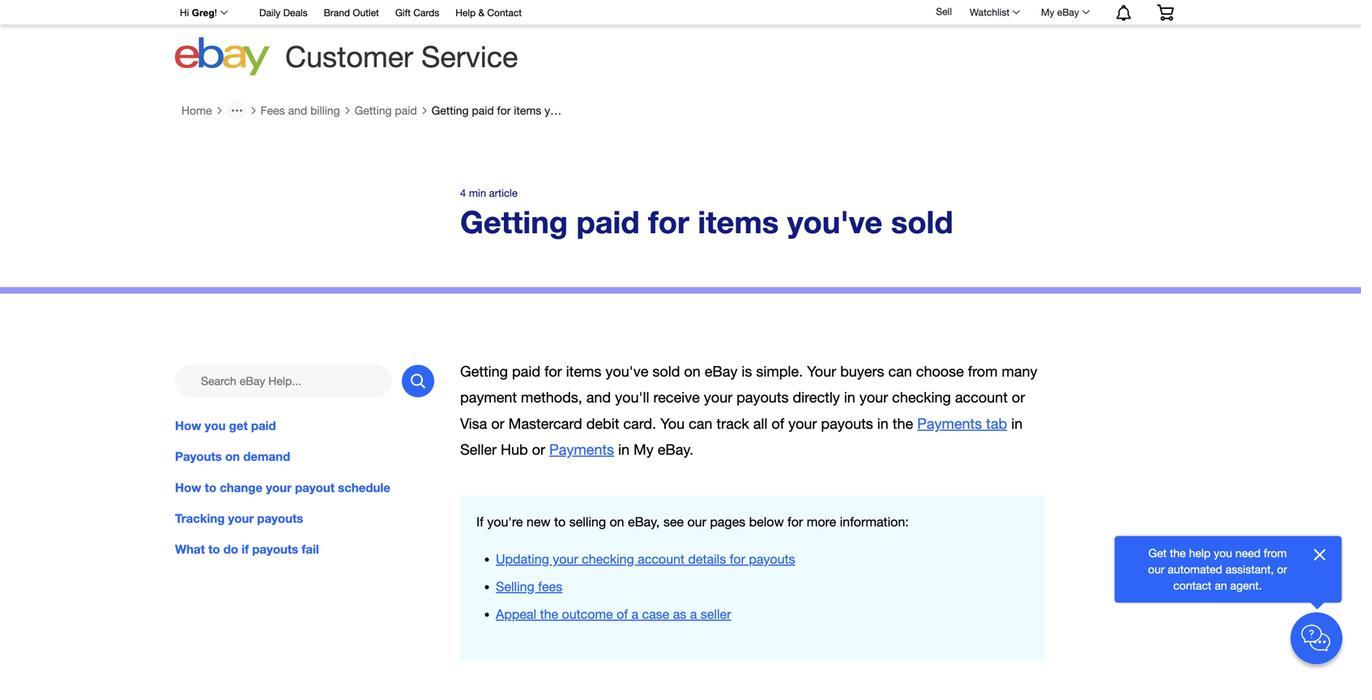 Task type: vqa. For each thing, say whether or not it's contained in the screenshot.
64
no



Task type: describe. For each thing, give the bounding box(es) containing it.
change
[[220, 480, 263, 495]]

fail
[[302, 542, 319, 557]]

is
[[742, 363, 752, 380]]

billing
[[310, 104, 340, 117]]

your up the track
[[704, 389, 733, 406]]

ebay.
[[658, 441, 694, 458]]

appeal
[[496, 607, 537, 622]]

1 horizontal spatial on
[[610, 514, 624, 529]]

min
[[469, 187, 486, 199]]

pages
[[710, 514, 746, 529]]

updating your checking account details for payouts link
[[496, 552, 795, 567]]

get the help you need from our automated assistant, or contact an agent. tooltip
[[1141, 545, 1295, 594]]

demand
[[243, 450, 290, 464]]

what to do if payouts fail
[[175, 542, 319, 557]]

seller
[[460, 441, 497, 458]]

account inside getting paid for items you've sold on ebay is simple. your buyers can choose from many payment methods, and you'll receive your payouts directly in your checking account or visa or mastercard debit card. you can track all of your payouts in the
[[955, 389, 1008, 406]]

watchlist link
[[961, 2, 1028, 22]]

payments tab link
[[917, 415, 1007, 432]]

appeal the outcome of a case as a seller
[[496, 607, 731, 622]]

information:
[[840, 514, 909, 529]]

help
[[456, 7, 476, 18]]

many
[[1002, 363, 1038, 380]]

outlet
[[353, 7, 379, 18]]

items for getting paid for items you've sold on ebay is simple. your buyers can choose from many payment methods, and you'll receive your payouts directly in your checking account or visa or mastercard debit card. you can track all of your payouts in the
[[566, 363, 602, 380]]

sold for getting paid for items you've sold on ebay is simple. your buyers can choose from many payment methods, and you'll receive your payouts directly in your checking account or visa or mastercard debit card. you can track all of your payouts in the
[[653, 363, 680, 380]]

your down directly
[[789, 415, 817, 432]]

or right the visa
[[491, 415, 505, 432]]

to for what to do if payouts fail
[[208, 542, 220, 557]]

or inside get the help you need from our automated assistant, or contact an agent.
[[1277, 563, 1288, 576]]

on inside getting paid for items you've sold on ebay is simple. your buyers can choose from many payment methods, and you'll receive your payouts directly in your checking account or visa or mastercard debit card. you can track all of your payouts in the
[[684, 363, 701, 380]]

!
[[214, 7, 217, 18]]

my inside "getting paid for items you've sold" main content
[[634, 441, 654, 458]]

daily deals link
[[259, 4, 308, 22]]

appeal the outcome of a case as a seller link
[[496, 607, 731, 622]]

track
[[717, 415, 749, 432]]

updating
[[496, 552, 549, 567]]

payouts on demand link
[[175, 448, 434, 466]]

help & contact
[[456, 7, 522, 18]]

tracking your payouts link
[[175, 510, 434, 527]]

if
[[477, 514, 484, 529]]

you inside get the help you need from our automated assistant, or contact an agent.
[[1214, 547, 1233, 560]]

buyers
[[840, 363, 884, 380]]

sell
[[936, 6, 952, 17]]

paid for getting paid for items you've sold on ebay is simple. your buyers can choose from many payment methods, and you'll receive your payouts directly in your checking account or visa or mastercard debit card. you can track all of your payouts in the
[[512, 363, 541, 380]]

contact
[[487, 7, 522, 18]]

customer service
[[285, 39, 518, 73]]

what to do if payouts fail link
[[175, 540, 434, 558]]

do
[[223, 542, 238, 557]]

0 horizontal spatial of
[[617, 607, 628, 622]]

fees
[[538, 579, 562, 594]]

gift
[[395, 7, 411, 18]]

seller
[[701, 607, 731, 622]]

customer
[[285, 39, 413, 73]]

assistant,
[[1226, 563, 1274, 576]]

the for get the help you need from our automated assistant, or contact an agent.
[[1170, 547, 1186, 560]]

payouts down below
[[749, 552, 795, 567]]

you've for getting paid for items you've sold
[[545, 104, 578, 117]]

my ebay
[[1041, 6, 1079, 18]]

simple.
[[756, 363, 803, 380]]

how you get paid
[[175, 419, 276, 433]]

selling fees
[[496, 579, 562, 594]]

help
[[1189, 547, 1211, 560]]

1 a from the left
[[632, 607, 639, 622]]

case
[[642, 607, 670, 622]]

or down many
[[1012, 389, 1025, 406]]

all
[[753, 415, 768, 432]]

below
[[749, 514, 784, 529]]

selling fees link
[[496, 579, 562, 594]]

0 vertical spatial and
[[288, 104, 307, 117]]

2 a from the left
[[690, 607, 697, 622]]

get
[[229, 419, 248, 433]]

brand
[[324, 7, 350, 18]]

gift cards
[[395, 7, 439, 18]]

home link
[[182, 104, 212, 117]]

card.
[[623, 415, 656, 432]]

payment
[[460, 389, 517, 406]]

getting paid
[[355, 104, 417, 117]]

getting paid for items you've sold main content
[[0, 94, 1361, 686]]

hi greg !
[[180, 7, 217, 18]]

and inside getting paid for items you've sold on ebay is simple. your buyers can choose from many payment methods, and you'll receive your payouts directly in your checking account or visa or mastercard debit card. you can track all of your payouts in the
[[587, 389, 611, 406]]

ebay,
[[628, 514, 660, 529]]

more
[[807, 514, 836, 529]]

paid for getting paid
[[395, 104, 417, 117]]

if
[[242, 542, 249, 557]]

you inside main content
[[205, 419, 226, 433]]

sold inside 4 min article getting paid for items you've sold
[[891, 203, 953, 240]]

article
[[489, 187, 518, 199]]

your down demand
[[266, 480, 292, 495]]

sold for getting paid for items you've sold
[[581, 104, 603, 117]]

1 vertical spatial on
[[225, 450, 240, 464]]

you'll
[[615, 389, 649, 406]]

help & contact link
[[456, 4, 522, 22]]

4 min article getting paid for items you've sold
[[460, 187, 953, 240]]

to for how to change your payout schedule
[[205, 480, 216, 495]]

how to change your payout schedule link
[[175, 479, 434, 497]]

choose
[[916, 363, 964, 380]]

payments link
[[549, 441, 614, 458]]

you've for getting paid for items you've sold on ebay is simple. your buyers can choose from many payment methods, and you'll receive your payouts directly in your checking account or visa or mastercard debit card. you can track all of your payouts in the
[[606, 363, 649, 380]]

an
[[1215, 579, 1227, 592]]

1 vertical spatial checking
[[582, 552, 634, 567]]

hub
[[501, 441, 528, 458]]

payments in my ebay.
[[549, 441, 694, 458]]

1 vertical spatial account
[[638, 552, 685, 567]]

payouts right if
[[252, 542, 298, 557]]

see
[[664, 514, 684, 529]]

payments tab
[[917, 415, 1007, 432]]

Search eBay Help... text field
[[175, 365, 392, 398]]

the for appeal the outcome of a case as a seller
[[540, 607, 558, 622]]

getting for getting paid
[[355, 104, 392, 117]]



Task type: locate. For each thing, give the bounding box(es) containing it.
getting paid for items you've sold on ebay is simple. your buyers can choose from many payment methods, and you'll receive your payouts directly in your checking account or visa or mastercard debit card. you can track all of your payouts in the
[[460, 363, 1038, 432]]

from inside getting paid for items you've sold on ebay is simple. your buyers can choose from many payment methods, and you'll receive your payouts directly in your checking account or visa or mastercard debit card. you can track all of your payouts in the
[[968, 363, 998, 380]]

you're
[[487, 514, 523, 529]]

to left do
[[208, 542, 220, 557]]

details
[[688, 552, 726, 567]]

0 vertical spatial checking
[[892, 389, 951, 406]]

deals
[[283, 7, 308, 18]]

what
[[175, 542, 205, 557]]

2 horizontal spatial sold
[[891, 203, 953, 240]]

items inside 4 min article getting paid for items you've sold
[[698, 203, 779, 240]]

contact
[[1174, 579, 1212, 592]]

paid inside getting paid for items you've sold on ebay is simple. your buyers can choose from many payment methods, and you'll receive your payouts directly in your checking account or visa or mastercard debit card. you can track all of your payouts in the
[[512, 363, 541, 380]]

my inside account navigation
[[1041, 6, 1055, 18]]

getting paid for items you've sold
[[432, 104, 603, 117]]

how down "payouts"
[[175, 480, 201, 495]]

in inside in seller hub or
[[1011, 415, 1023, 432]]

automated
[[1168, 563, 1223, 576]]

sold
[[581, 104, 603, 117], [891, 203, 953, 240], [653, 363, 680, 380]]

1 vertical spatial our
[[1148, 563, 1165, 576]]

0 vertical spatial my
[[1041, 6, 1055, 18]]

from
[[968, 363, 998, 380], [1264, 547, 1287, 560]]

4
[[460, 187, 466, 199]]

my right the watchlist link
[[1041, 6, 1055, 18]]

fees and billing
[[261, 104, 340, 117]]

getting down article
[[460, 203, 568, 240]]

0 vertical spatial how
[[175, 419, 201, 433]]

on up receive
[[684, 363, 701, 380]]

checking inside getting paid for items you've sold on ebay is simple. your buyers can choose from many payment methods, and you'll receive your payouts directly in your checking account or visa or mastercard debit card. you can track all of your payouts in the
[[892, 389, 951, 406]]

can right you
[[689, 415, 713, 432]]

outcome
[[562, 607, 613, 622]]

from inside get the help you need from our automated assistant, or contact an agent.
[[1264, 547, 1287, 560]]

payouts up the all
[[737, 389, 789, 406]]

on down get at the left bottom of the page
[[225, 450, 240, 464]]

1 horizontal spatial you
[[1214, 547, 1233, 560]]

selling
[[496, 579, 535, 594]]

new
[[527, 514, 551, 529]]

my ebay link
[[1032, 2, 1097, 22]]

0 vertical spatial on
[[684, 363, 701, 380]]

our inside get the help you need from our automated assistant, or contact an agent.
[[1148, 563, 1165, 576]]

directly
[[793, 389, 840, 406]]

0 vertical spatial can
[[889, 363, 912, 380]]

hi
[[180, 7, 189, 18]]

in seller hub or
[[460, 415, 1023, 458]]

and up debit at left bottom
[[587, 389, 611, 406]]

home
[[182, 104, 212, 117]]

0 horizontal spatial payments
[[549, 441, 614, 458]]

1 vertical spatial can
[[689, 415, 713, 432]]

0 vertical spatial the
[[893, 415, 913, 432]]

cards
[[414, 7, 439, 18]]

2 vertical spatial to
[[208, 542, 220, 557]]

1 horizontal spatial you've
[[606, 363, 649, 380]]

1 vertical spatial you've
[[787, 203, 883, 240]]

1 horizontal spatial can
[[889, 363, 912, 380]]

getting inside getting paid for items you've sold on ebay is simple. your buyers can choose from many payment methods, and you'll receive your payouts directly in your checking account or visa or mastercard debit card. you can track all of your payouts in the
[[460, 363, 508, 380]]

account down see
[[638, 552, 685, 567]]

1 vertical spatial the
[[1170, 547, 1186, 560]]

getting
[[355, 104, 392, 117], [432, 104, 469, 117], [460, 203, 568, 240], [460, 363, 508, 380]]

payments left tab
[[917, 415, 982, 432]]

0 vertical spatial from
[[968, 363, 998, 380]]

visa
[[460, 415, 487, 432]]

payouts on demand
[[175, 450, 290, 464]]

or
[[1012, 389, 1025, 406], [491, 415, 505, 432], [532, 441, 545, 458], [1277, 563, 1288, 576]]

payments down debit at left bottom
[[549, 441, 614, 458]]

your up fees
[[553, 552, 578, 567]]

selling
[[569, 514, 606, 529]]

0 vertical spatial our
[[688, 514, 707, 529]]

how for how to change your payout schedule
[[175, 480, 201, 495]]

2 vertical spatial the
[[540, 607, 558, 622]]

0 horizontal spatial on
[[225, 450, 240, 464]]

0 horizontal spatial account
[[638, 552, 685, 567]]

or right assistant,
[[1277, 563, 1288, 576]]

1 vertical spatial my
[[634, 441, 654, 458]]

0 vertical spatial to
[[205, 480, 216, 495]]

payments for payments in my ebay.
[[549, 441, 614, 458]]

0 horizontal spatial you
[[205, 419, 226, 433]]

my down card. at the left bottom
[[634, 441, 654, 458]]

of right the all
[[772, 415, 785, 432]]

0 horizontal spatial our
[[688, 514, 707, 529]]

brand outlet
[[324, 7, 379, 18]]

of
[[772, 415, 785, 432], [617, 607, 628, 622]]

getting right billing
[[355, 104, 392, 117]]

1 horizontal spatial my
[[1041, 6, 1055, 18]]

0 horizontal spatial checking
[[582, 552, 634, 567]]

you've inside 4 min article getting paid for items you've sold
[[787, 203, 883, 240]]

1 vertical spatial payments
[[549, 441, 614, 458]]

0 vertical spatial you've
[[545, 104, 578, 117]]

and right the fees
[[288, 104, 307, 117]]

1 horizontal spatial from
[[1264, 547, 1287, 560]]

0 vertical spatial payments
[[917, 415, 982, 432]]

1 vertical spatial items
[[698, 203, 779, 240]]

1 horizontal spatial the
[[893, 415, 913, 432]]

brand outlet link
[[324, 4, 379, 22]]

and
[[288, 104, 307, 117], [587, 389, 611, 406]]

1 horizontal spatial ebay
[[1057, 6, 1079, 18]]

0 horizontal spatial and
[[288, 104, 307, 117]]

0 vertical spatial items
[[514, 104, 542, 117]]

of inside getting paid for items you've sold on ebay is simple. your buyers can choose from many payment methods, and you'll receive your payouts directly in your checking account or visa or mastercard debit card. you can track all of your payouts in the
[[772, 415, 785, 432]]

2 vertical spatial on
[[610, 514, 624, 529]]

payouts
[[175, 450, 222, 464]]

watchlist
[[970, 6, 1010, 18]]

ebay inside getting paid for items you've sold on ebay is simple. your buyers can choose from many payment methods, and you'll receive your payouts directly in your checking account or visa or mastercard debit card. you can track all of your payouts in the
[[705, 363, 738, 380]]

debit
[[586, 415, 619, 432]]

2 vertical spatial sold
[[653, 363, 680, 380]]

receive
[[654, 389, 700, 406]]

0 horizontal spatial my
[[634, 441, 654, 458]]

how you get paid link
[[175, 417, 434, 435]]

on left ebay,
[[610, 514, 624, 529]]

2 how from the top
[[175, 480, 201, 495]]

a left the case on the left of the page
[[632, 607, 639, 622]]

items inside getting paid for items you've sold on ebay is simple. your buyers can choose from many payment methods, and you'll receive your payouts directly in your checking account or visa or mastercard debit card. you can track all of your payouts in the
[[566, 363, 602, 380]]

agent.
[[1231, 579, 1262, 592]]

to
[[205, 480, 216, 495], [554, 514, 566, 529], [208, 542, 220, 557]]

to right 'new'
[[554, 514, 566, 529]]

tab
[[986, 415, 1007, 432]]

1 vertical spatial from
[[1264, 547, 1287, 560]]

you left get at the left bottom of the page
[[205, 419, 226, 433]]

ebay
[[1057, 6, 1079, 18], [705, 363, 738, 380]]

0 horizontal spatial ebay
[[705, 363, 738, 380]]

if you're new to selling on ebay, see our pages below for more information:
[[477, 514, 909, 529]]

a right "as"
[[690, 607, 697, 622]]

you've
[[545, 104, 578, 117], [787, 203, 883, 240], [606, 363, 649, 380]]

payments
[[917, 415, 982, 432], [549, 441, 614, 458]]

1 vertical spatial you
[[1214, 547, 1233, 560]]

for inside 4 min article getting paid for items you've sold
[[648, 203, 689, 240]]

ebay right the watchlist link
[[1057, 6, 1079, 18]]

account navigation
[[171, 0, 1186, 25]]

daily deals
[[259, 7, 308, 18]]

tracking
[[175, 511, 225, 526]]

0 vertical spatial sold
[[581, 104, 603, 117]]

sold inside getting paid for items you've sold on ebay is simple. your buyers can choose from many payment methods, and you'll receive your payouts directly in your checking account or visa or mastercard debit card. you can track all of your payouts in the
[[653, 363, 680, 380]]

the inside getting paid for items you've sold on ebay is simple. your buyers can choose from many payment methods, and you'll receive your payouts directly in your checking account or visa or mastercard debit card. you can track all of your payouts in the
[[893, 415, 913, 432]]

account up tab
[[955, 389, 1008, 406]]

our down get
[[1148, 563, 1165, 576]]

0 horizontal spatial items
[[514, 104, 542, 117]]

1 vertical spatial ebay
[[705, 363, 738, 380]]

0 horizontal spatial sold
[[581, 104, 603, 117]]

0 horizontal spatial a
[[632, 607, 639, 622]]

getting paid for items you've sold link
[[432, 104, 603, 117]]

1 horizontal spatial items
[[566, 363, 602, 380]]

getting paid link
[[355, 104, 417, 117]]

payments for payments tab
[[917, 415, 982, 432]]

paid inside 4 min article getting paid for items you've sold
[[577, 203, 640, 240]]

0 horizontal spatial you've
[[545, 104, 578, 117]]

the down fees
[[540, 607, 558, 622]]

as
[[673, 607, 687, 622]]

for
[[497, 104, 511, 117], [648, 203, 689, 240], [545, 363, 562, 380], [788, 514, 803, 529], [730, 552, 745, 567]]

get
[[1149, 547, 1167, 560]]

1 horizontal spatial and
[[587, 389, 611, 406]]

getting for getting paid for items you've sold on ebay is simple. your buyers can choose from many payment methods, and you'll receive your payouts directly in your checking account or visa or mastercard debit card. you can track all of your payouts in the
[[460, 363, 508, 380]]

sell link
[[929, 6, 959, 17]]

get the help you need from our automated assistant, or contact an agent.
[[1148, 547, 1288, 592]]

2 horizontal spatial the
[[1170, 547, 1186, 560]]

getting down service
[[432, 104, 469, 117]]

0 vertical spatial you
[[205, 419, 226, 433]]

0 vertical spatial of
[[772, 415, 785, 432]]

or inside in seller hub or
[[532, 441, 545, 458]]

1 vertical spatial how
[[175, 480, 201, 495]]

tracking your payouts
[[175, 511, 303, 526]]

the left payments tab on the right bottom of the page
[[893, 415, 913, 432]]

1 vertical spatial and
[[587, 389, 611, 406]]

1 vertical spatial to
[[554, 514, 566, 529]]

updating your checking account details for payouts
[[496, 552, 795, 567]]

checking down selling
[[582, 552, 634, 567]]

1 horizontal spatial our
[[1148, 563, 1165, 576]]

2 horizontal spatial on
[[684, 363, 701, 380]]

your down change
[[228, 511, 254, 526]]

you right 'help'
[[1214, 547, 1233, 560]]

your down buyers
[[860, 389, 888, 406]]

of left the case on the left of the page
[[617, 607, 628, 622]]

0 horizontal spatial the
[[540, 607, 558, 622]]

2 vertical spatial items
[[566, 363, 602, 380]]

daily
[[259, 7, 281, 18]]

1 vertical spatial of
[[617, 607, 628, 622]]

from left many
[[968, 363, 998, 380]]

you
[[661, 415, 685, 432]]

1 horizontal spatial a
[[690, 607, 697, 622]]

1 horizontal spatial sold
[[653, 363, 680, 380]]

greg
[[192, 7, 214, 18]]

the inside get the help you need from our automated assistant, or contact an agent.
[[1170, 547, 1186, 560]]

our inside "getting paid for items you've sold" main content
[[688, 514, 707, 529]]

payouts down "how to change your payout schedule"
[[257, 511, 303, 526]]

1 how from the top
[[175, 419, 201, 433]]

how for how you get paid
[[175, 419, 201, 433]]

your
[[807, 363, 836, 380]]

2 horizontal spatial you've
[[787, 203, 883, 240]]

2 horizontal spatial items
[[698, 203, 779, 240]]

0 vertical spatial ebay
[[1057, 6, 1079, 18]]

getting inside 4 min article getting paid for items you've sold
[[460, 203, 568, 240]]

1 horizontal spatial account
[[955, 389, 1008, 406]]

ebay inside account navigation
[[1057, 6, 1079, 18]]

our
[[688, 514, 707, 529], [1148, 563, 1165, 576]]

checking down choose
[[892, 389, 951, 406]]

0 vertical spatial account
[[955, 389, 1008, 406]]

0 horizontal spatial can
[[689, 415, 713, 432]]

1 horizontal spatial checking
[[892, 389, 951, 406]]

customer service banner
[[171, 0, 1186, 81]]

you've inside getting paid for items you've sold on ebay is simple. your buyers can choose from many payment methods, and you'll receive your payouts directly in your checking account or visa or mastercard debit card. you can track all of your payouts in the
[[606, 363, 649, 380]]

how to change your payout schedule
[[175, 480, 390, 495]]

1 horizontal spatial of
[[772, 415, 785, 432]]

your
[[704, 389, 733, 406], [860, 389, 888, 406], [789, 415, 817, 432], [266, 480, 292, 495], [228, 511, 254, 526], [553, 552, 578, 567]]

to left change
[[205, 480, 216, 495]]

getting up the payment
[[460, 363, 508, 380]]

ebay left is
[[705, 363, 738, 380]]

paid
[[395, 104, 417, 117], [472, 104, 494, 117], [577, 203, 640, 240], [512, 363, 541, 380], [251, 419, 276, 433]]

1 vertical spatial sold
[[891, 203, 953, 240]]

items for getting paid for items you've sold
[[514, 104, 542, 117]]

our right see
[[688, 514, 707, 529]]

you
[[205, 419, 226, 433], [1214, 547, 1233, 560]]

how up "payouts"
[[175, 419, 201, 433]]

the right get
[[1170, 547, 1186, 560]]

0 horizontal spatial from
[[968, 363, 998, 380]]

your shopping cart image
[[1156, 4, 1175, 20]]

for inside getting paid for items you've sold on ebay is simple. your buyers can choose from many payment methods, and you'll receive your payouts directly in your checking account or visa or mastercard debit card. you can track all of your payouts in the
[[545, 363, 562, 380]]

or right 'hub'
[[532, 441, 545, 458]]

2 vertical spatial you've
[[606, 363, 649, 380]]

paid for getting paid for items you've sold
[[472, 104, 494, 117]]

how
[[175, 419, 201, 433], [175, 480, 201, 495]]

can right buyers
[[889, 363, 912, 380]]

from right need
[[1264, 547, 1287, 560]]

payouts down directly
[[821, 415, 873, 432]]

getting for getting paid for items you've sold
[[432, 104, 469, 117]]

1 horizontal spatial payments
[[917, 415, 982, 432]]



